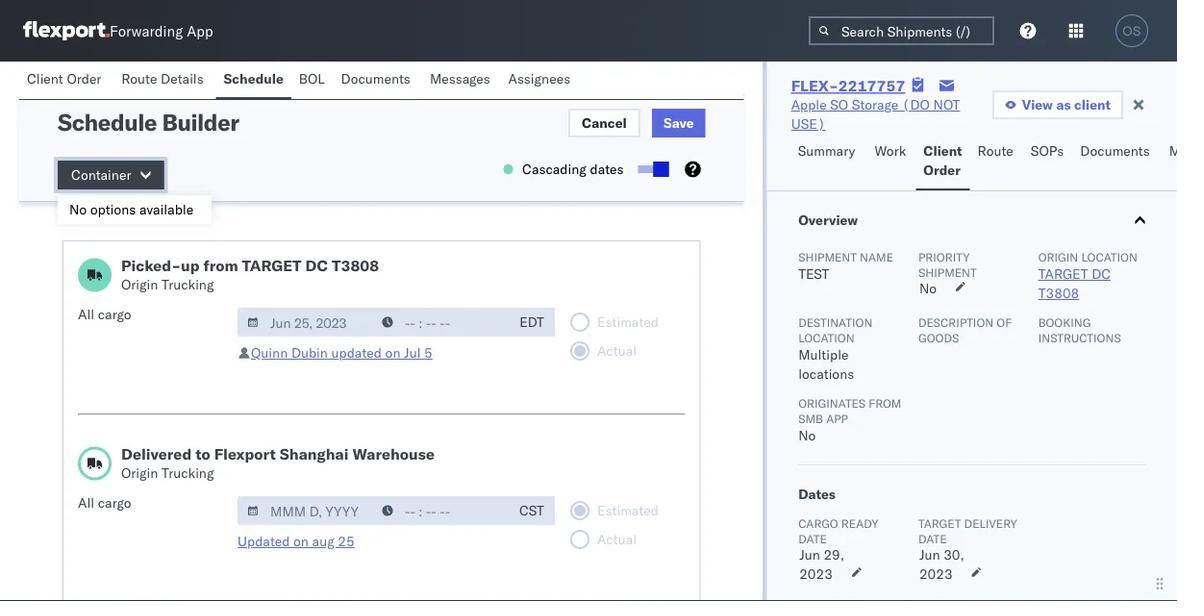 Task type: vqa. For each thing, say whether or not it's contained in the screenshot.
Quoted contract number contract
no



Task type: describe. For each thing, give the bounding box(es) containing it.
delivery
[[964, 516, 1017, 531]]

messages
[[430, 70, 491, 87]]

29,
[[824, 547, 844, 563]]

assignees
[[509, 70, 571, 87]]

from inside picked-up from target dc t3808 origin trucking
[[203, 256, 238, 275]]

ready
[[841, 516, 878, 531]]

apple so storage (do not use)
[[792, 96, 961, 132]]

1 vertical spatial client order button
[[916, 134, 970, 191]]

dc inside origin location target dc t3808
[[1092, 266, 1111, 282]]

all for delivered
[[78, 495, 94, 511]]

schedule for schedule
[[224, 70, 284, 87]]

route button
[[970, 134, 1024, 191]]

all for picked-
[[78, 306, 94, 323]]

flexport
[[214, 445, 276, 464]]

delivered
[[121, 445, 192, 464]]

flex-
[[792, 76, 839, 95]]

updated on aug 25 button
[[238, 533, 355, 550]]

originates from smb app no
[[798, 396, 901, 444]]

sops button
[[1024, 134, 1073, 191]]

options
[[90, 201, 136, 218]]

origin inside delivered to flexport shanghai warehouse origin trucking
[[121, 465, 158, 482]]

jun 29, 2023
[[799, 547, 844, 583]]

1 horizontal spatial documents
[[1081, 142, 1150, 159]]

work
[[875, 142, 907, 159]]

priority
[[918, 250, 970, 264]]

shipment name test
[[798, 250, 893, 282]]

app inside 'originates from smb app no'
[[826, 411, 848, 426]]

multiple
[[798, 346, 849, 363]]

delivered to flexport shanghai warehouse origin trucking
[[121, 445, 435, 482]]

updated
[[332, 344, 382, 361]]

date for 29,
[[798, 532, 827, 546]]

quinn
[[251, 344, 288, 361]]

flexport. image
[[23, 21, 110, 40]]

overview
[[798, 212, 858, 229]]

bol
[[299, 70, 325, 87]]

aug
[[312, 533, 334, 550]]

flex-2217757
[[792, 76, 906, 95]]

target inside picked-up from target dc t3808 origin trucking
[[242, 256, 302, 275]]

os button
[[1110, 9, 1155, 53]]

-- : -- -- text field for picked-up from target dc t3808
[[372, 308, 509, 337]]

0 vertical spatial client order button
[[19, 62, 114, 99]]

summary button
[[791, 134, 867, 191]]

assignees button
[[501, 62, 582, 99]]

of
[[997, 315, 1012, 330]]

2023 for 30,
[[919, 566, 953, 583]]

picked-
[[121, 256, 181, 275]]

target dc t3808 link
[[1038, 266, 1111, 302]]

storage
[[852, 96, 899, 113]]

no for no
[[919, 280, 937, 297]]

updated on aug 25
[[238, 533, 355, 550]]

overview button
[[767, 191, 1178, 249]]

flex-2217757 link
[[792, 76, 906, 95]]

cancel
[[582, 115, 627, 131]]

trucking inside picked-up from target dc t3808 origin trucking
[[162, 276, 214, 293]]

all cargo for picked-
[[78, 306, 131, 323]]

t3808 inside picked-up from target dc t3808 origin trucking
[[332, 256, 379, 275]]

0 horizontal spatial documents button
[[333, 62, 422, 99]]

route for route
[[978, 142, 1014, 159]]

origin location target dc t3808
[[1038, 250, 1138, 302]]

2217757
[[839, 76, 906, 95]]

apple
[[792, 96, 827, 113]]

dc inside picked-up from target dc t3808 origin trucking
[[306, 256, 328, 275]]

30,
[[944, 547, 964, 563]]

0 vertical spatial on
[[385, 344, 401, 361]]

picked-up from target dc t3808 origin trucking
[[121, 256, 379, 293]]

dubin
[[291, 344, 328, 361]]

jul
[[404, 344, 421, 361]]

summary
[[798, 142, 856, 159]]

edt
[[520, 314, 544, 331]]

location for multiple
[[798, 331, 855, 345]]

dates
[[590, 161, 624, 178]]

2023 for 29,
[[799, 566, 833, 583]]

shipment
[[798, 250, 857, 264]]

destination location multiple locations
[[798, 315, 873, 382]]

jun for jun 29, 2023
[[799, 547, 820, 563]]

quinn dubin updated on jul 5 button
[[251, 344, 433, 361]]

MMM D, YYYY text field
[[238, 308, 374, 337]]

schedule button
[[216, 62, 291, 99]]

as
[[1057, 96, 1071, 113]]

cargo ready date
[[798, 516, 878, 546]]

locations
[[798, 366, 854, 382]]

work button
[[867, 134, 916, 191]]

cancel button
[[569, 109, 641, 138]]

destination
[[798, 315, 873, 330]]

order for 'client order' button to the bottom
[[924, 162, 961, 178]]

cargo for delivered
[[98, 495, 131, 511]]

client for 'client order' button to the bottom
[[924, 142, 963, 159]]

Search Shipments (/) text field
[[809, 16, 995, 45]]

priority shipment
[[918, 250, 977, 280]]

no options available
[[69, 201, 194, 218]]

view as client
[[1023, 96, 1111, 113]]

up
[[181, 256, 200, 275]]

1 vertical spatial on
[[294, 533, 309, 550]]

forwarding app
[[110, 22, 213, 40]]

target delivery date
[[918, 516, 1017, 546]]

forwarding app link
[[23, 21, 213, 40]]

1 horizontal spatial documents button
[[1073, 134, 1162, 191]]



Task type: locate. For each thing, give the bounding box(es) containing it.
schedule up "container"
[[58, 108, 157, 137]]

target inside origin location target dc t3808
[[1038, 266, 1088, 282]]

jun left 29,
[[799, 547, 820, 563]]

jun for jun 30, 2023
[[919, 547, 940, 563]]

1 horizontal spatial target
[[1038, 266, 1088, 282]]

t3808
[[332, 256, 379, 275], [1038, 285, 1079, 302]]

0 vertical spatial order
[[67, 70, 101, 87]]

0 vertical spatial documents button
[[333, 62, 422, 99]]

so
[[831, 96, 849, 113]]

route left details
[[122, 70, 157, 87]]

1 vertical spatial no
[[919, 280, 937, 297]]

client order button
[[19, 62, 114, 99], [916, 134, 970, 191]]

dc up booking instructions
[[1092, 266, 1111, 282]]

1 vertical spatial all
[[78, 495, 94, 511]]

0 horizontal spatial client
[[27, 70, 63, 87]]

0 horizontal spatial client order button
[[19, 62, 114, 99]]

1 vertical spatial client order
[[924, 142, 963, 178]]

date
[[798, 532, 827, 546], [918, 532, 947, 546]]

builder
[[162, 108, 239, 137]]

cascading
[[523, 161, 587, 178]]

1 horizontal spatial schedule
[[224, 70, 284, 87]]

0 vertical spatial all cargo
[[78, 306, 131, 323]]

client
[[1075, 96, 1111, 113]]

all cargo down picked-
[[78, 306, 131, 323]]

0 vertical spatial all
[[78, 306, 94, 323]]

0 horizontal spatial client order
[[27, 70, 101, 87]]

route inside route button
[[978, 142, 1014, 159]]

1 horizontal spatial no
[[798, 427, 816, 444]]

schedule inside button
[[224, 70, 284, 87]]

container button
[[58, 161, 164, 190]]

1 horizontal spatial order
[[924, 162, 961, 178]]

client order button down flexport. "image"
[[19, 62, 114, 99]]

client order button right work
[[916, 134, 970, 191]]

0 horizontal spatial jun
[[799, 547, 820, 563]]

route inside route details button
[[122, 70, 157, 87]]

0 horizontal spatial route
[[122, 70, 157, 87]]

2 vertical spatial origin
[[121, 465, 158, 482]]

1 horizontal spatial dc
[[1092, 266, 1111, 282]]

1 horizontal spatial client
[[924, 142, 963, 159]]

1 vertical spatial client
[[924, 142, 963, 159]]

documents right bol button at left top
[[341, 70, 411, 87]]

os
[[1123, 24, 1142, 38]]

dc
[[306, 256, 328, 275], [1092, 266, 1111, 282]]

1 horizontal spatial on
[[385, 344, 401, 361]]

1 horizontal spatial from
[[869, 396, 901, 410]]

1 vertical spatial route
[[978, 142, 1014, 159]]

shanghai
[[280, 445, 349, 464]]

date down cargo
[[798, 532, 827, 546]]

0 horizontal spatial location
[[798, 331, 855, 345]]

instructions
[[1038, 331, 1121, 345]]

all cargo
[[78, 306, 131, 323], [78, 495, 131, 511]]

client down flexport. "image"
[[27, 70, 63, 87]]

messages button
[[422, 62, 501, 99]]

use)
[[792, 115, 826, 132]]

target up mmm d, yyyy text box at left
[[242, 256, 302, 275]]

0 horizontal spatial documents
[[341, 70, 411, 87]]

1 horizontal spatial 2023
[[919, 566, 953, 583]]

details
[[161, 70, 204, 87]]

client order
[[27, 70, 101, 87], [924, 142, 963, 178]]

app up details
[[187, 22, 213, 40]]

schedule for schedule builder
[[58, 108, 157, 137]]

client order right work button
[[924, 142, 963, 178]]

quinn dubin updated on jul 5
[[251, 344, 433, 361]]

origin
[[1038, 250, 1078, 264], [121, 276, 158, 293], [121, 465, 158, 482]]

-- : -- -- text field down warehouse
[[372, 496, 509, 525]]

schedule left bol
[[224, 70, 284, 87]]

all cargo for delivered
[[78, 495, 131, 511]]

0 horizontal spatial dc
[[306, 256, 328, 275]]

2 2023 from the left
[[919, 566, 953, 583]]

2023 inside jun 30, 2023
[[919, 566, 953, 583]]

t3808 inside origin location target dc t3808
[[1038, 285, 1079, 302]]

1 horizontal spatial route
[[978, 142, 1014, 159]]

None checkbox
[[639, 165, 666, 173]]

cargo
[[798, 516, 838, 531]]

description of goods
[[918, 315, 1012, 345]]

2 all cargo from the top
[[78, 495, 131, 511]]

no left options
[[69, 201, 87, 218]]

1 vertical spatial trucking
[[162, 465, 214, 482]]

1 horizontal spatial date
[[918, 532, 947, 546]]

client for the top 'client order' button
[[27, 70, 63, 87]]

warehouse
[[353, 445, 435, 464]]

on left jul
[[385, 344, 401, 361]]

2 jun from the left
[[919, 547, 940, 563]]

jun inside jun 29, 2023
[[799, 547, 820, 563]]

smb
[[798, 411, 823, 426]]

forwarding
[[110, 22, 183, 40]]

route for route details
[[122, 70, 157, 87]]

date for 30,
[[918, 532, 947, 546]]

2 vertical spatial no
[[798, 427, 816, 444]]

1 horizontal spatial t3808
[[1038, 285, 1079, 302]]

no for no options available
[[69, 201, 87, 218]]

route left the sops
[[978, 142, 1014, 159]]

1 horizontal spatial client order button
[[916, 134, 970, 191]]

no down smb
[[798, 427, 816, 444]]

1 horizontal spatial location
[[1081, 250, 1138, 264]]

-- : -- -- text field for delivered to flexport shanghai warehouse
[[372, 496, 509, 525]]

available
[[139, 201, 194, 218]]

save button
[[652, 109, 706, 138]]

date inside target delivery date
[[918, 532, 947, 546]]

client order down flexport. "image"
[[27, 70, 101, 87]]

1 vertical spatial origin
[[121, 276, 158, 293]]

0 vertical spatial trucking
[[162, 276, 214, 293]]

jun left 30,
[[919, 547, 940, 563]]

documents button right bol
[[333, 62, 422, 99]]

(do
[[902, 96, 930, 113]]

origin inside origin location target dc t3808
[[1038, 250, 1078, 264]]

0 horizontal spatial t3808
[[332, 256, 379, 275]]

on
[[385, 344, 401, 361], [294, 533, 309, 550]]

1 vertical spatial app
[[826, 411, 848, 426]]

view as client button
[[993, 90, 1124, 119]]

0 horizontal spatial 2023
[[799, 566, 833, 583]]

target
[[918, 516, 961, 531]]

cst
[[520, 502, 545, 519]]

container
[[71, 166, 131, 183]]

trucking down up
[[162, 276, 214, 293]]

1 horizontal spatial jun
[[919, 547, 940, 563]]

1 -- : -- -- text field from the top
[[372, 308, 509, 337]]

documents button
[[333, 62, 422, 99], [1073, 134, 1162, 191]]

schedule
[[224, 70, 284, 87], [58, 108, 157, 137]]

0 vertical spatial route
[[122, 70, 157, 87]]

cascading dates
[[523, 161, 624, 178]]

order right work button
[[924, 162, 961, 178]]

booking instructions
[[1038, 315, 1121, 345]]

documents down the client
[[1081, 142, 1150, 159]]

0 horizontal spatial from
[[203, 256, 238, 275]]

location inside origin location target dc t3808
[[1081, 250, 1138, 264]]

origin down the delivered
[[121, 465, 158, 482]]

no inside 'originates from smb app no'
[[798, 427, 816, 444]]

originates
[[798, 396, 866, 410]]

jun
[[799, 547, 820, 563], [919, 547, 940, 563]]

trucking down to
[[162, 465, 214, 482]]

dc up mmm d, yyyy text box at left
[[306, 256, 328, 275]]

0 vertical spatial no
[[69, 201, 87, 218]]

1 all from the top
[[78, 306, 94, 323]]

2 cargo from the top
[[98, 495, 131, 511]]

order down flexport. "image"
[[67, 70, 101, 87]]

0 vertical spatial app
[[187, 22, 213, 40]]

2023 down 30,
[[919, 566, 953, 583]]

0 vertical spatial client
[[27, 70, 63, 87]]

0 horizontal spatial date
[[798, 532, 827, 546]]

1 cargo from the top
[[98, 306, 131, 323]]

apple so storage (do not use) link
[[792, 95, 993, 134]]

no down shipment
[[919, 280, 937, 297]]

target
[[242, 256, 302, 275], [1038, 266, 1088, 282]]

0 vertical spatial cargo
[[98, 306, 131, 323]]

from inside 'originates from smb app no'
[[869, 396, 901, 410]]

trucking
[[162, 276, 214, 293], [162, 465, 214, 482]]

2023
[[799, 566, 833, 583], [919, 566, 953, 583]]

target up booking
[[1038, 266, 1088, 282]]

to
[[196, 445, 210, 464]]

1 vertical spatial from
[[869, 396, 901, 410]]

updated
[[238, 533, 290, 550]]

25
[[338, 533, 355, 550]]

shipment
[[918, 265, 977, 280]]

2 -- : -- -- text field from the top
[[372, 496, 509, 525]]

not
[[934, 96, 961, 113]]

MMM D, YYYY text field
[[238, 496, 374, 525]]

documents button down the client
[[1073, 134, 1162, 191]]

0 vertical spatial client order
[[27, 70, 101, 87]]

0 horizontal spatial no
[[69, 201, 87, 218]]

2 all from the top
[[78, 495, 94, 511]]

5
[[424, 344, 433, 361]]

2 trucking from the top
[[162, 465, 214, 482]]

dates
[[798, 486, 836, 503]]

cargo for picked-
[[98, 306, 131, 323]]

jun 30, 2023
[[919, 547, 964, 583]]

cargo down the delivered
[[98, 495, 131, 511]]

1 vertical spatial -- : -- -- text field
[[372, 496, 509, 525]]

origin inside picked-up from target dc t3808 origin trucking
[[121, 276, 158, 293]]

all cargo down the delivered
[[78, 495, 131, 511]]

app
[[187, 22, 213, 40], [826, 411, 848, 426]]

1 vertical spatial cargo
[[98, 495, 131, 511]]

1 2023 from the left
[[799, 566, 833, 583]]

trucking inside delivered to flexport shanghai warehouse origin trucking
[[162, 465, 214, 482]]

location up multiple
[[798, 331, 855, 345]]

1 vertical spatial location
[[798, 331, 855, 345]]

schedule builder
[[58, 108, 239, 137]]

t3808 up booking
[[1038, 285, 1079, 302]]

1 vertical spatial schedule
[[58, 108, 157, 137]]

on left 'aug' at the bottom
[[294, 533, 309, 550]]

booking
[[1038, 315, 1091, 330]]

0 horizontal spatial app
[[187, 22, 213, 40]]

location inside destination location multiple locations
[[798, 331, 855, 345]]

sops
[[1031, 142, 1064, 159]]

0 horizontal spatial schedule
[[58, 108, 157, 137]]

client down not
[[924, 142, 963, 159]]

0 vertical spatial t3808
[[332, 256, 379, 275]]

2023 inside jun 29, 2023
[[799, 566, 833, 583]]

client order for the top 'client order' button
[[27, 70, 101, 87]]

no
[[69, 201, 87, 218], [919, 280, 937, 297], [798, 427, 816, 444]]

from right up
[[203, 256, 238, 275]]

route details button
[[114, 62, 216, 99]]

jun inside jun 30, 2023
[[919, 547, 940, 563]]

date inside cargo ready date
[[798, 532, 827, 546]]

1 vertical spatial documents
[[1081, 142, 1150, 159]]

1 horizontal spatial app
[[826, 411, 848, 426]]

0 vertical spatial -- : -- -- text field
[[372, 308, 509, 337]]

origin up target dc t3808 link
[[1038, 250, 1078, 264]]

1 trucking from the top
[[162, 276, 214, 293]]

app down originates
[[826, 411, 848, 426]]

0 horizontal spatial target
[[242, 256, 302, 275]]

1 vertical spatial all cargo
[[78, 495, 131, 511]]

0 vertical spatial location
[[1081, 250, 1138, 264]]

0 vertical spatial documents
[[341, 70, 411, 87]]

1 jun from the left
[[799, 547, 820, 563]]

goods
[[918, 331, 959, 345]]

1 vertical spatial order
[[924, 162, 961, 178]]

from right originates
[[869, 396, 901, 410]]

description
[[918, 315, 994, 330]]

location up target dc t3808 link
[[1081, 250, 1138, 264]]

t3808 up mmm d, yyyy text box at left
[[332, 256, 379, 275]]

0 horizontal spatial order
[[67, 70, 101, 87]]

-- : -- -- text field up the 5
[[372, 308, 509, 337]]

1 vertical spatial t3808
[[1038, 285, 1079, 302]]

2 date from the left
[[918, 532, 947, 546]]

1 all cargo from the top
[[78, 306, 131, 323]]

view
[[1023, 96, 1054, 113]]

location for target
[[1081, 250, 1138, 264]]

client
[[27, 70, 63, 87], [924, 142, 963, 159]]

1 date from the left
[[798, 532, 827, 546]]

1 vertical spatial documents button
[[1073, 134, 1162, 191]]

all
[[78, 306, 94, 323], [78, 495, 94, 511]]

0 vertical spatial schedule
[[224, 70, 284, 87]]

0 vertical spatial origin
[[1038, 250, 1078, 264]]

2 horizontal spatial no
[[919, 280, 937, 297]]

origin down picked-
[[121, 276, 158, 293]]

cargo down picked-
[[98, 306, 131, 323]]

route details
[[122, 70, 204, 87]]

2023 down 29,
[[799, 566, 833, 583]]

order inside client order
[[924, 162, 961, 178]]

route
[[122, 70, 157, 87], [978, 142, 1014, 159]]

name
[[860, 250, 893, 264]]

1 horizontal spatial client order
[[924, 142, 963, 178]]

-- : -- -- text field
[[372, 308, 509, 337], [372, 496, 509, 525]]

client order for 'client order' button to the bottom
[[924, 142, 963, 178]]

date down target
[[918, 532, 947, 546]]

order for the top 'client order' button
[[67, 70, 101, 87]]

0 horizontal spatial on
[[294, 533, 309, 550]]

save
[[664, 115, 694, 131]]

0 vertical spatial from
[[203, 256, 238, 275]]



